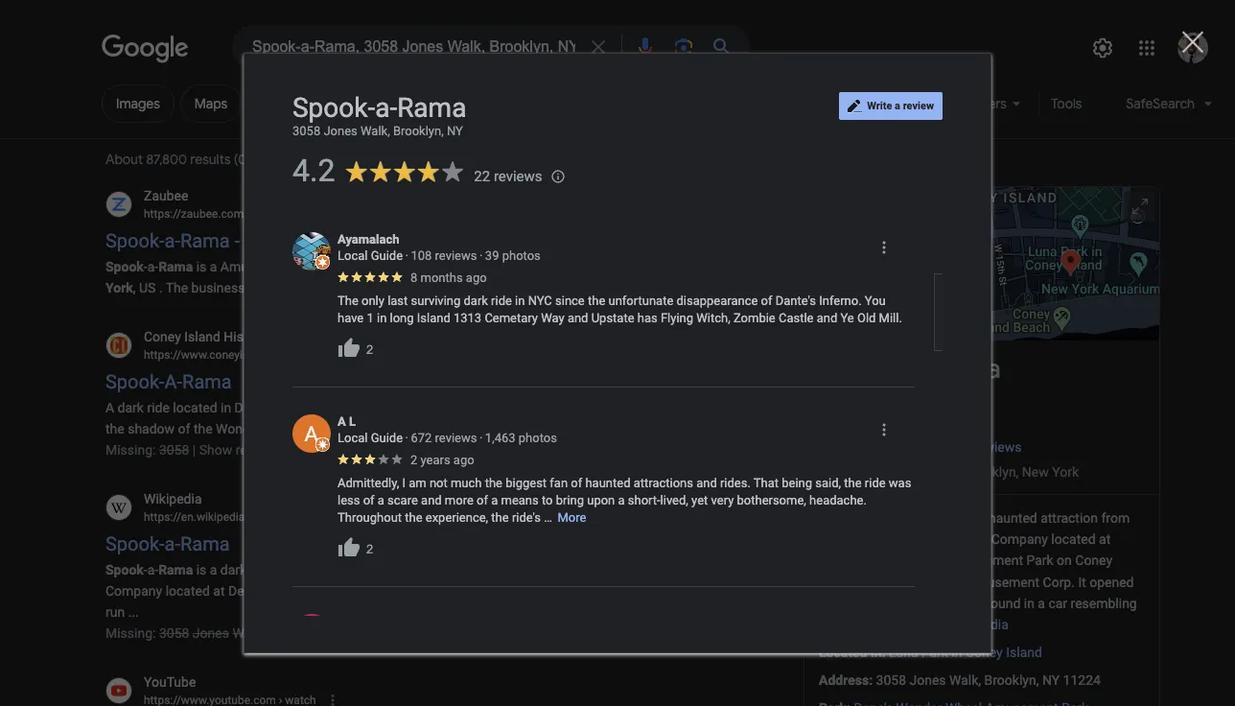 Task type: locate. For each thing, give the bounding box(es) containing it.
brooklyn, up walk
[[442, 229, 520, 252]]

photos right '39'
[[502, 249, 541, 263]]

2 none text field from the top
[[144, 346, 421, 363]]

the down the headache. on the right bottom
[[819, 532, 838, 547]]

attraction from the pretzel amusement ride company located at deno's wonder wheel amusement park on coney island and run ...
[[106, 561, 590, 619]]

0 horizontal spatial ,
[[133, 280, 136, 295]]

22 reviews
[[474, 168, 543, 185]]

new
[[525, 229, 563, 252], [583, 259, 609, 274], [1023, 464, 1049, 480]]

0 horizontal spatial 22
[[474, 168, 490, 185]]

local
[[338, 249, 368, 263], [338, 431, 368, 445]]

1 vertical spatial spook-a-rama
[[106, 532, 230, 555]]

under
[[298, 280, 332, 295]]

local for a l
[[338, 431, 368, 445]]

ride up shadow
[[147, 399, 170, 415]]

1 horizontal spatial company
[[992, 532, 1049, 547]]

a for a l
[[338, 415, 346, 429]]

of inside the only last surviving dark ride in nyc since the unfortunate disappearance of dante's inferno. you have 1 in long island 1313 cemetary way and upstate has flying witch, zombie castle and ye old mill.
[[761, 294, 773, 308]]

us down (0.52
[[253, 207, 267, 221]]

1 horizontal spatial brooklyn
[[323, 421, 376, 436]]

wonder inside on the bowery, in the shadow of the wonder wheel. ...
[[216, 421, 262, 436]]

1 vertical spatial pretzel
[[443, 561, 485, 577]]

. left business
[[159, 280, 163, 295]]

amusement
[[335, 280, 406, 295]]

from down throughout
[[389, 561, 418, 577]]

jones
[[324, 124, 358, 138], [448, 259, 485, 274], [193, 625, 229, 640], [910, 673, 947, 688]]

None search field
[[0, 24, 750, 69]]

0 vertical spatial 22
[[474, 168, 490, 185]]

1 vertical spatial guide
[[371, 431, 403, 445]]

listed
[[262, 280, 294, 295]]

1 horizontal spatial ny
[[447, 124, 463, 138]]

address : 3058 jones walk, brooklyn, ny 11224
[[819, 673, 1101, 688]]

22 for 22 google reviews
[[913, 439, 928, 455]]

2 button
[[338, 337, 379, 360], [338, 537, 379, 560]]

0 vertical spatial history
[[346, 95, 389, 112]]

dark up shadow
[[118, 399, 144, 415]]

2 horizontal spatial ny
[[1043, 673, 1060, 688]]

guide up 'rated 3.0 out of 5,' image
[[371, 431, 403, 445]]

1 vertical spatial history
[[224, 329, 267, 344]]

rama inside spook-a-rama 3058 jones walk, brooklyn, ny
[[397, 92, 467, 124]]

1 horizontal spatial a
[[338, 415, 346, 429]]

park up under
[[297, 259, 323, 274]]

›
[[247, 207, 250, 221], [270, 207, 274, 221], [327, 348, 331, 361], [386, 348, 390, 361], [268, 510, 271, 523], [297, 510, 300, 523]]

throughout
[[338, 511, 402, 525]]

none text field containing https://zaubee.com
[[144, 205, 321, 223]]

attraction
[[1041, 511, 1099, 526], [328, 561, 386, 577]]

1 vertical spatial 2 button
[[338, 537, 379, 560]]

1 guide from the top
[[371, 249, 403, 263]]

ayamalach image
[[293, 232, 331, 271]]

› collection › spo... text field
[[325, 348, 421, 361]]

is up business
[[196, 259, 207, 274]]

brooklyn up 3058 'link'
[[323, 421, 376, 436]]

navigation containing images
[[0, 84, 1236, 138]]

old
[[858, 311, 876, 325]]

spook-a-rama - amusement park ride - brooklyn, new york
[[106, 229, 606, 252]]

only
[[362, 294, 385, 308]]

deno's
[[235, 399, 274, 415], [819, 553, 858, 568], [228, 583, 267, 598]]

ride left was
[[865, 476, 886, 490]]

local down the ayamalach link on the left of page
[[338, 249, 368, 263]]

2 vertical spatial ny
[[1043, 673, 1060, 688]]

walk, inside spook-a-rama 3058 jones walk, brooklyn, ny
[[361, 124, 390, 138]]

0 vertical spatial local
[[338, 249, 368, 263]]

walk,
[[361, 124, 390, 138], [233, 625, 264, 640], [950, 673, 982, 688]]

on up corp.
[[1057, 553, 1072, 568]]

wonder up robert abramovic image
[[271, 583, 317, 598]]

1 vertical spatial 2
[[411, 453, 418, 467]]

history link
[[331, 84, 404, 123]]

1 vertical spatial ago
[[454, 453, 475, 467]]

reviews
[[494, 168, 543, 185], [435, 249, 477, 263], [435, 431, 477, 445], [977, 439, 1022, 455]]

0 horizontal spatial wikipedia
[[144, 491, 202, 506]]

at inside "spook-a-rama is a dark ride haunted attraction from the pretzel amusement ride company located at deno's wonder wheel amusement park on coney island and run by million amusement corp. it opened in 1955. the rider is pulled around in a car resembling an old wooden barrel."
[[1100, 532, 1111, 547]]

2 missing: from the top
[[106, 625, 156, 640]]

0 horizontal spatial brooklyn
[[276, 207, 321, 221]]

none text field containing https://www.coneyislandhistory.org
[[144, 346, 421, 363]]

walk, for a-
[[361, 124, 390, 138]]

ride up the cemetary
[[491, 294, 512, 308]]

2 button down throughout
[[338, 537, 379, 560]]

2 vertical spatial photos
[[519, 431, 557, 445]]

‎ up youtube
[[193, 625, 193, 640]]

1955.
[[833, 595, 867, 611]]

none text field containing https://en.wikipedia.org
[[144, 508, 378, 525]]

2 horizontal spatial the
[[870, 595, 893, 611]]

3058 inside spook-a-rama 3058 jones walk, brooklyn, ny
[[293, 124, 321, 138]]

0 vertical spatial from
[[1102, 511, 1130, 526]]

attraction up corp.
[[1041, 511, 1099, 526]]

wikipedia for wikipedia https://en.wikipedia.org › wiki › spook-a-rama
[[144, 491, 202, 506]]

guide
[[371, 249, 403, 263], [371, 431, 403, 445]]

wikipedia inside wikipedia https://en.wikipedia.org › wiki › spook-a-rama
[[144, 491, 202, 506]]

1 vertical spatial spook
[[106, 561, 144, 577]]

dante's
[[776, 294, 816, 308]]

run
[[884, 574, 904, 590]]

672
[[411, 431, 432, 445]]

1 vertical spatial brooklyn
[[523, 259, 577, 274]]

1,463
[[485, 431, 516, 445]]

1 horizontal spatial from
[[1102, 511, 1130, 526]]

2 button for 2
[[338, 537, 379, 560]]

dark up 1313
[[464, 294, 488, 308]]

2 vertical spatial on
[[466, 583, 481, 598]]

and left the 'ye'
[[817, 311, 838, 325]]

history left videos
[[346, 95, 389, 112]]

and down not
[[421, 493, 442, 508]]

the up have
[[338, 294, 359, 308]]

a left "l"
[[338, 415, 346, 429]]

2 local from the top
[[338, 431, 368, 445]]

it
[[1079, 574, 1087, 590]]

2 for 8 months ago
[[367, 343, 373, 357]]

spook
[[106, 259, 144, 274], [106, 561, 144, 577]]

brooklyn inside zaubee https://zaubee.com › us › brooklyn
[[276, 207, 321, 221]]

0 vertical spatial photos
[[502, 249, 541, 263]]

of right fan
[[571, 476, 583, 490]]

0 horizontal spatial haunted
[[586, 476, 631, 490]]

2 down 1
[[367, 343, 373, 357]]

old
[[837, 617, 856, 632]]

park down experience,
[[436, 583, 463, 598]]

1 vertical spatial wikipedia
[[951, 617, 1009, 632]]

from inside "attraction from the pretzel amusement ride company located at deno's wonder wheel amusement park on coney island and run ..."
[[389, 561, 418, 577]]

none text field for spook-a-rama
[[144, 346, 421, 363]]

ride inside "spook-a-rama is a dark ride haunted attraction from the pretzel amusement ride company located at deno's wonder wheel amusement park on coney island and run by million amusement corp. it opened in 1955. the rider is pulled around in a car resembling an old wooden barrel."
[[962, 532, 988, 547]]

videos link
[[409, 84, 479, 123]]

being
[[782, 476, 813, 490]]

1 2 button from the top
[[338, 337, 379, 360]]

0 vertical spatial on
[[502, 399, 517, 415]]

2 vertical spatial none text field
[[144, 508, 378, 525]]

0 vertical spatial attraction
[[1041, 511, 1099, 526]]

1 horizontal spatial .
[[442, 421, 445, 436]]

1 horizontal spatial haunted
[[989, 511, 1038, 526]]

missing: down the run ...
[[106, 625, 156, 640]]

walk, down the luna park in coney island link
[[950, 673, 982, 688]]

about 87,800 results (0.52 seconds)
[[106, 151, 326, 168]]

york
[[568, 229, 606, 252], [106, 280, 133, 295], [1053, 464, 1079, 480]]

, us . the business is listed under amusement park ride category.
[[133, 280, 520, 295]]

on the bowery, in the shadow of the wonder wheel. ...
[[106, 399, 603, 436]]

0 vertical spatial ride
[[962, 532, 988, 547]]

walk
[[488, 259, 517, 274]]

1 vertical spatial york
[[106, 280, 133, 295]]

attraction inside "attraction from the pretzel amusement ride company located at deno's wonder wheel amusement park on coney island and run ..."
[[328, 561, 386, 577]]

collection
[[334, 348, 383, 361]]

island inside the only last surviving dark ride in nyc since the unfortunate disappearance of dante's inferno. you have 1 in long island 1313 cemetary way and upstate has flying witch, zombie castle and ye old mill.
[[417, 311, 451, 325]]

2 vertical spatial wheel
[[320, 583, 357, 598]]

22 left more info icon
[[474, 168, 490, 185]]

local for ayamalach
[[338, 249, 368, 263]]

rated 4.2 out of 5, image
[[346, 161, 464, 182], [843, 441, 908, 452]]

island inside "coney island history project https://www.coneyislandhistory.org › collection › spo..."
[[184, 329, 221, 344]]

1 none text field from the top
[[144, 205, 321, 223]]

the down means
[[492, 511, 509, 525]]

None text field
[[144, 691, 316, 706], [276, 693, 316, 706], [144, 691, 316, 706], [276, 693, 316, 706]]

11224 down near
[[403, 421, 442, 436]]

0 horizontal spatial walk,
[[233, 625, 264, 640]]

1 horizontal spatial ,
[[376, 421, 379, 436]]

deno's inside "attraction from the pretzel amusement ride company located at deno's wonder wheel amusement park on coney island and run ..."
[[228, 583, 267, 598]]

2 ‎ from the left
[[233, 625, 233, 640]]

in up 'missing: 3058 ‎| show results with: 3058'
[[221, 399, 231, 415]]

missing: down shadow
[[106, 442, 156, 457]]

pretzel inside "spook-a-rama is a dark ride haunted attraction from the pretzel amusement ride company located at deno's wonder wheel amusement park on coney island and run by million amusement corp. it opened in 1955. the rider is pulled around in a car resembling an old wooden barrel."
[[842, 532, 883, 547]]

4.2
[[293, 153, 335, 189]]

1 horizontal spatial results
[[236, 442, 276, 457]]

22 inside reviews dialog
[[474, 168, 490, 185]]

2 horizontal spatial brooklyn
[[523, 259, 577, 274]]

wonder inside "attraction from the pretzel amusement ride company located at deno's wonder wheel amusement park on coney island and run ..."
[[271, 583, 317, 598]]

none text field for spook-a-rama
[[144, 508, 378, 525]]

more info element
[[550, 169, 566, 184]]

jones down located in: luna park in coney island
[[910, 673, 947, 688]]

ride inside "spook-a-rama is a dark ride haunted attraction from the pretzel amusement ride company located at deno's wonder wheel amusement park on coney island and run by million amusement corp. it opened in 1955. the rider is pulled around in a car resembling an old wooden barrel."
[[963, 511, 986, 526]]

1 horizontal spatial wikipedia
[[951, 617, 1009, 632]]

navigation
[[0, 84, 1236, 138]]

none text field › collection › spo...
[[144, 346, 421, 363]]

0 vertical spatial spook-a-rama
[[819, 352, 1001, 387]]

1 vertical spatial .
[[442, 421, 445, 436]]

1 vertical spatial 22
[[913, 439, 928, 455]]

0 vertical spatial ny
[[447, 124, 463, 138]]

a dark ride located in deno's wonder wheel park, near
[[106, 399, 429, 415]]

wikipedia for wikipedia
[[951, 617, 1009, 632]]

1 ‎ from the left
[[193, 625, 193, 640]]

1 horizontal spatial us
[[253, 207, 267, 221]]

walk, for 3058
[[233, 625, 264, 640]]

park inside "spook-a-rama is a dark ride haunted attraction from the pretzel amusement ride company located at deno's wonder wheel amusement park on coney island and run by million amusement corp. it opened in 1955. the rider is pulled around in a car resembling an old wooden barrel."
[[1027, 553, 1054, 568]]

11224
[[403, 421, 442, 436], [1064, 673, 1101, 688]]

- down the https://zaubee.com
[[144, 259, 147, 274]]

87,800
[[146, 151, 187, 168]]

ride down amusement park ride in brooklyn, new york
[[963, 511, 986, 526]]

company inside "attraction from the pretzel amusement ride company located at deno's wonder wheel amusement park on coney island and run ..."
[[106, 583, 162, 598]]

park up corp.
[[1027, 553, 1054, 568]]

- up missing: 3058 ‎ jones ‎ walk,
[[144, 561, 147, 577]]

0 horizontal spatial ‎
[[193, 625, 193, 640]]

1 vertical spatial park
[[436, 583, 463, 598]]

ago for 8 months ago
[[466, 271, 487, 285]]

and
[[568, 311, 589, 325], [817, 311, 838, 325], [697, 476, 717, 490], [421, 493, 442, 508], [859, 574, 881, 590], [565, 583, 587, 598]]

park down barrel.
[[922, 645, 949, 660]]

None text field
[[144, 205, 321, 223], [144, 346, 421, 363], [144, 508, 378, 525]]

22 left google
[[913, 439, 928, 455]]

by
[[907, 574, 921, 590]]

0 vertical spatial ,
[[517, 259, 520, 274]]

guide down the ayamalach link on the left of page
[[371, 249, 403, 263]]

very
[[711, 493, 734, 508]]

local down "l"
[[338, 431, 368, 445]]

to
[[542, 493, 553, 508]]

2 left years
[[411, 453, 418, 467]]

mill.
[[879, 311, 903, 325]]

1 horizontal spatial the
[[338, 294, 359, 308]]

1 horizontal spatial park
[[922, 645, 949, 660]]

1 local from the top
[[338, 249, 368, 263]]

the up wooden
[[870, 595, 893, 611]]

2 vertical spatial 2
[[367, 542, 373, 557]]

brooklyn , ny 11224 . info@coneyislandhistory ...
[[323, 421, 609, 436]]

in right bowery,
[[592, 399, 603, 415]]

none text field › us › brooklyn
[[144, 205, 321, 223]]

1 vertical spatial missing:
[[106, 625, 156, 640]]

brooklyn,
[[393, 124, 444, 138], [442, 229, 520, 252], [965, 464, 1019, 480], [985, 673, 1039, 688]]

videos
[[424, 95, 465, 112]]

jones inside spook-a-rama 3058 jones walk, brooklyn, ny
[[324, 124, 358, 138]]

1 horizontal spatial ride
[[962, 532, 988, 547]]

info@coneyislandhistory ...
[[449, 421, 609, 436]]

2 horizontal spatial on
[[1057, 553, 1072, 568]]

ride up the million
[[962, 532, 988, 547]]

ago for 2 years ago
[[454, 453, 475, 467]]

add reviews element
[[262, 95, 311, 112]]

of right shadow
[[178, 421, 190, 436]]

› US › Brooklyn text field
[[244, 207, 321, 221]]

located down spook -a- rama is a dark ride
[[166, 583, 210, 598]]

2 horizontal spatial new
[[1023, 464, 1049, 480]]

1 vertical spatial haunted
[[989, 511, 1038, 526]]

the down experience,
[[421, 561, 440, 577]]

spook for spook -a- rama is a amusement park ride located in 3058 jones walk , brooklyn
[[106, 259, 144, 274]]

2 spook from the top
[[106, 561, 144, 577]]

1 vertical spatial new
[[583, 259, 609, 274]]

0 horizontal spatial company
[[106, 583, 162, 598]]

0 vertical spatial park
[[1027, 553, 1054, 568]]

a- inside spook-a-rama 3058 jones walk, brooklyn, ny
[[375, 92, 397, 124]]

way
[[541, 311, 565, 325]]

brooklyn, inside spook-a-rama 3058 jones walk, brooklyn, ny
[[393, 124, 444, 138]]

a- inside "spook-a-rama is a dark ride haunted attraction from the pretzel amusement ride company located at deno's wonder wheel amusement park on coney island and run by million amusement corp. it opened in 1955. the rider is pulled around in a car resembling an old wooden barrel."
[[861, 511, 872, 526]]

0 vertical spatial none text field
[[144, 205, 321, 223]]

years
[[421, 453, 451, 467]]

missing:
[[106, 442, 156, 457], [106, 625, 156, 640]]

2 down throughout
[[367, 542, 373, 557]]

2 guide from the top
[[371, 431, 403, 445]]

1 horizontal spatial 11224
[[1064, 673, 1101, 688]]

the up upstate
[[588, 294, 606, 308]]

0 horizontal spatial history
[[224, 329, 267, 344]]

1 vertical spatial company
[[106, 583, 162, 598]]

at inside "attraction from the pretzel amusement ride company located at deno's wonder wheel amusement park on coney island and run ..."
[[213, 583, 225, 598]]

0 vertical spatial wikipedia
[[144, 491, 202, 506]]

2
[[367, 343, 373, 357], [411, 453, 418, 467], [367, 542, 373, 557]]

yet
[[692, 493, 708, 508]]

rated 4.2 out of 5, image down spook-a-rama 3058 jones walk, brooklyn, ny
[[346, 161, 464, 182]]

the left business
[[166, 280, 188, 295]]

spook-
[[293, 92, 375, 124], [106, 229, 165, 252], [819, 352, 908, 387], [106, 370, 165, 393], [303, 510, 339, 523], [819, 511, 861, 526], [106, 532, 165, 555]]

3 none text field from the top
[[144, 508, 378, 525]]

1 vertical spatial local
[[338, 431, 368, 445]]

1 vertical spatial none text field
[[144, 346, 421, 363]]

‎|
[[193, 442, 196, 457]]

is down was
[[910, 511, 920, 526]]

photos right the 1,463 at the left bottom of the page
[[519, 431, 557, 445]]

missing: for missing: 3058 ‎| show results with: 3058
[[106, 442, 156, 457]]

wonder up the "run"
[[862, 553, 908, 568]]

22 for 22 reviews
[[474, 168, 490, 185]]

2 vertical spatial york
[[1053, 464, 1079, 480]]

pretzel down experience,
[[443, 561, 485, 577]]

0 vertical spatial company
[[992, 532, 1049, 547]]

means
[[501, 493, 539, 508]]

0 horizontal spatial results
[[190, 151, 231, 168]]

0 horizontal spatial from
[[389, 561, 418, 577]]

2 button down have
[[338, 337, 379, 360]]

1 vertical spatial wheel
[[911, 553, 948, 568]]

cemetary
[[485, 311, 538, 325]]

0 vertical spatial us
[[253, 207, 267, 221]]

on down experience,
[[466, 583, 481, 598]]

0 vertical spatial 2
[[367, 343, 373, 357]]

2 button for 8
[[338, 337, 379, 360]]

history up https://www.coneyislandhistory.org
[[224, 329, 267, 344]]

in:
[[871, 645, 886, 660]]

0 vertical spatial .
[[159, 280, 163, 295]]

that
[[754, 476, 779, 490]]

2 horizontal spatial walk,
[[950, 673, 982, 688]]

wheel up the million
[[911, 553, 948, 568]]

a down spook-a-rama
[[106, 399, 114, 415]]

spook-a-rama is a dark ride haunted attraction from the pretzel amusement ride company located at deno's wonder wheel amusement park on coney island and run by million amusement corp. it opened in 1955. the rider is pulled around in a car resembling an old wooden barrel.
[[819, 511, 1138, 632]]

0 vertical spatial missing:
[[106, 442, 156, 457]]

1 missing: from the top
[[106, 442, 156, 457]]

a inside reviews dialog
[[338, 415, 346, 429]]

2 vertical spatial new
[[1023, 464, 1049, 480]]

biggest
[[506, 476, 547, 490]]

‎
[[193, 625, 193, 640], [233, 625, 233, 640]]

missing: for missing: 3058 ‎ jones ‎ walk,
[[106, 625, 156, 640]]

on inside on the bowery, in the shadow of the wonder wheel. ...
[[502, 399, 517, 415]]

located inside "attraction from the pretzel amusement ride company located at deno's wonder wheel amusement park on coney island and run ..."
[[166, 583, 210, 598]]

0 vertical spatial walk,
[[361, 124, 390, 138]]

coney up the it
[[1076, 553, 1113, 568]]

spook-a-rama, 3058 jones walk, brooklyn, ny 11224 from www.coneyislandhistory.org image
[[643, 327, 731, 415]]

1 horizontal spatial walk,
[[361, 124, 390, 138]]

upstate
[[592, 311, 635, 325]]

see
[[906, 317, 928, 333]]

0 vertical spatial guide
[[371, 249, 403, 263]]

rama inside "spook-a-rama is a dark ride haunted attraction from the pretzel amusement ride company located at deno's wonder wheel amusement park on coney island and run by million amusement corp. it opened in 1955. the rider is pulled around in a car resembling an old wooden barrel."
[[872, 511, 906, 526]]

the up ‎|
[[194, 421, 213, 436]]

haunted up upon
[[586, 476, 631, 490]]

ago up much
[[454, 453, 475, 467]]

walk, left robert abramovic image
[[233, 625, 264, 640]]

zaubee
[[144, 188, 188, 203]]

wikipedia up https://en.wikipedia.org
[[144, 491, 202, 506]]

of inside on the bowery, in the shadow of the wonder wheel. ...
[[178, 421, 190, 436]]

0 horizontal spatial on
[[466, 583, 481, 598]]

much
[[451, 476, 482, 490]]

1 horizontal spatial attraction
[[1041, 511, 1099, 526]]

a l link
[[338, 415, 356, 429]]

history inside navigation
[[346, 95, 389, 112]]

ride inside the admittedly, i am not much the biggest fan of haunted attractions and rides. that being said, the ride was less of a scare and more of a means to bring upon a short-lived, yet very bothersome, headache. throughout the experience, the ride's …
[[865, 476, 886, 490]]

0 horizontal spatial 11224
[[403, 421, 442, 436]]

wonder up 'missing: 3058 ‎| show results with: 3058'
[[216, 421, 262, 436]]

ny down videos
[[447, 124, 463, 138]]

1 vertical spatial rated 4.2 out of 5, image
[[843, 441, 908, 452]]

, right '39'
[[517, 259, 520, 274]]

. right 672
[[442, 421, 445, 436]]

photos inside see photos button
[[931, 317, 973, 333]]

1 horizontal spatial rated 4.2 out of 5, image
[[843, 441, 908, 452]]

the
[[166, 280, 188, 295], [338, 294, 359, 308], [870, 595, 893, 611]]

2 2 button from the top
[[338, 537, 379, 560]]

us left business
[[139, 280, 156, 295]]

0 vertical spatial rated 4.2 out of 5, image
[[346, 161, 464, 182]]

none text field for spook-a-rama - amusement park ride - brooklyn, new york
[[144, 205, 321, 223]]

spook -a- rama is a dark ride
[[106, 561, 276, 577]]

haunted inside the admittedly, i am not much the biggest fan of haunted attractions and rides. that being said, the ride was less of a scare and more of a means to bring upon a short-lived, yet very bothersome, headache. throughout the experience, the ride's …
[[586, 476, 631, 490]]

1 spook from the top
[[106, 259, 144, 274]]

corp.
[[1043, 574, 1075, 590]]

attraction down throughout
[[328, 561, 386, 577]]

us
[[253, 207, 267, 221], [139, 280, 156, 295]]

brooklyn
[[276, 207, 321, 221], [523, 259, 577, 274], [323, 421, 376, 436]]

island inside "attraction from the pretzel amusement ride company located at deno's wonder wheel amusement park on coney island and run ..."
[[525, 583, 561, 598]]

castle
[[779, 311, 814, 325]]

search by image image
[[673, 35, 696, 59]]

0 horizontal spatial ride
[[564, 561, 590, 577]]

ride inside "attraction from the pretzel amusement ride company located at deno's wonder wheel amusement park on coney island and run ..."
[[564, 561, 590, 577]]

rated 5.0 out of 5, image
[[338, 271, 405, 282]]

1 horizontal spatial history
[[346, 95, 389, 112]]

a up throughout
[[378, 493, 385, 508]]

ride down more
[[564, 561, 590, 577]]

show
[[199, 442, 232, 457]]

bowery,
[[543, 399, 589, 415]]

0 horizontal spatial a
[[106, 399, 114, 415]]

a down amusement park ride in brooklyn, new york
[[923, 511, 931, 526]]

ride inside the only last surviving dark ride in nyc since the unfortunate disappearance of dante's inferno. you have 1 in long island 1313 cemetary way and upstate has flying witch, zombie castle and ye old mill.
[[491, 294, 512, 308]]

deno's down spook -a- rama is a dark ride
[[228, 583, 267, 598]]

wheel left park,
[[326, 399, 363, 415]]

of down admittedly,
[[363, 493, 375, 508]]

0 horizontal spatial .
[[159, 280, 163, 295]]

a right write
[[895, 100, 901, 112]]

missing: 3058 ‎| show results with: 3058
[[106, 442, 341, 457]]



Task type: describe. For each thing, give the bounding box(es) containing it.
the right much
[[485, 476, 503, 490]]

dark inside "spook-a-rama is a dark ride haunted attraction from the pretzel amusement ride company located at deno's wonder wheel amusement park on coney island and run by million amusement corp. it opened in 1955. the rider is pulled around in a car resembling an old wooden barrel."
[[934, 511, 960, 526]]

wonder inside "spook-a-rama is a dark ride haunted attraction from the pretzel amusement ride company located at deno's wonder wheel amusement park on coney island and run by million amusement corp. it opened in 1955. the rider is pulled around in a car resembling an old wooden barrel."
[[862, 553, 908, 568]]

- right 108
[[432, 229, 438, 252]]

near
[[399, 399, 426, 415]]

is left listed
[[248, 280, 259, 295]]

images link
[[102, 84, 174, 123]]

the up "info@coneyislandhistory ..."
[[520, 399, 539, 415]]

attractions
[[634, 476, 694, 490]]

2 for 2 years ago
[[367, 542, 373, 557]]

jones up youtube
[[193, 625, 229, 640]]

a left means
[[491, 493, 498, 508]]

the inside the only last surviving dark ride in nyc since the unfortunate disappearance of dante's inferno. you have 1 in long island 1313 cemetary way and upstate has flying witch, zombie castle and ye old mill.
[[588, 294, 606, 308]]

missing: 3058 ‎ jones ‎ walk,
[[106, 625, 264, 640]]

a right upon
[[618, 493, 625, 508]]

photos for local guide · 672 reviews · 1,463 photos
[[519, 431, 557, 445]]

· left '39'
[[480, 249, 483, 263]]

reviews
[[262, 95, 311, 112]]

guide for 108
[[371, 249, 403, 263]]

the inside "spook-a-rama is a dark ride haunted attraction from the pretzel amusement ride company located at deno's wonder wheel amusement park on coney island and run by million amusement corp. it opened in 1955. the rider is pulled around in a car resembling an old wooden barrel."
[[870, 595, 893, 611]]

0 horizontal spatial the
[[166, 280, 188, 295]]

in up an
[[819, 595, 830, 611]]

attraction inside "spook-a-rama is a dark ride haunted attraction from the pretzel amusement ride company located at deno's wonder wheel amusement park on coney island and run by million amusement corp. it opened in 1955. the rider is pulled around in a car resembling an old wooden barrel."
[[1041, 511, 1099, 526]]

0 horizontal spatial new
[[525, 229, 563, 252]]

3058 link
[[311, 442, 341, 457]]

located inside "spook-a-rama is a dark ride haunted attraction from the pretzel amusement ride company located at deno's wonder wheel amusement park on coney island and run by million amusement corp. it opened in 1955. the rider is pulled around in a car resembling an old wooden barrel."
[[1052, 532, 1096, 547]]

and inside "spook-a-rama is a dark ride haunted attraction from the pretzel amusement ride company located at deno's wonder wheel amusement park on coney island and run by million amusement corp. it opened in 1955. the rider is pulled around in a car resembling an old wooden barrel."
[[859, 574, 881, 590]]

the only last surviving dark ride in nyc since the unfortunate disappearance of dante's inferno. you have 1 in long island 1313 cemetary way and upstate has flying witch, zombie castle and ye old mill.
[[338, 294, 903, 325]]

ny inside spook-a-rama 3058 jones walk, brooklyn, ny
[[447, 124, 463, 138]]

ride up , us . the business is listed under amusement park ride category.
[[326, 259, 349, 274]]

a l
[[338, 415, 356, 429]]

reviews link
[[248, 84, 326, 123]]

0 horizontal spatial ny
[[382, 421, 400, 436]]

us inside zaubee https://zaubee.com › us › brooklyn
[[253, 207, 267, 221]]

in left 8
[[400, 259, 410, 274]]

deno's inside "spook-a-rama is a dark ride haunted attraction from the pretzel amusement ride company located at deno's wonder wheel amusement park on coney island and run by million amusement corp. it opened in 1955. the rider is pulled around in a car resembling an old wooden barrel."
[[819, 553, 858, 568]]

a l image
[[293, 415, 331, 453]]

located down the a-
[[173, 399, 217, 415]]

park inside "attraction from the pretzel amusement ride company located at deno's wonder wheel amusement park on coney island and run ..."
[[436, 583, 463, 598]]

the inside "spook-a-rama is a dark ride haunted attraction from the pretzel amusement ride company located at deno's wonder wheel amusement park on coney island and run by million amusement corp. it opened in 1955. the rider is pulled around in a car resembling an old wooden barrel."
[[819, 532, 838, 547]]

· left 672
[[405, 431, 409, 445]]

1
[[367, 311, 374, 325]]

1 vertical spatial results
[[236, 442, 276, 457]]

zaubee https://zaubee.com › us › brooklyn
[[144, 188, 321, 221]]

add history element
[[346, 95, 389, 112]]

surviving
[[411, 294, 461, 308]]

rides.
[[721, 476, 751, 490]]

a for a dark ride located in deno's wonder wheel park, near
[[106, 399, 114, 415]]

reviews right google
[[977, 439, 1022, 455]]

› wiki › Spook-a-Rama text field
[[265, 510, 378, 523]]

the up the headache. on the right bottom
[[845, 476, 862, 490]]

2 horizontal spatial ,
[[517, 259, 520, 274]]

haunted inside "spook-a-rama is a dark ride haunted attraction from the pretzel amusement ride company located at deno's wonder wheel amusement park on coney island and run by million amusement corp. it opened in 1955. the rider is pulled around in a car resembling an old wooden barrel."
[[989, 511, 1038, 526]]

guide for 672
[[371, 431, 403, 445]]

write
[[868, 100, 893, 112]]

barrel.
[[910, 617, 948, 632]]

rama inside wikipedia https://en.wikipedia.org › wiki › spook-a-rama
[[348, 510, 378, 523]]

spook for spook -a- rama is a dark ride
[[106, 561, 144, 577]]

spook- inside spook-a-rama 3058 jones walk, brooklyn, ny
[[293, 92, 375, 124]]

spook- inside wikipedia https://en.wikipedia.org › wiki › spook-a-rama
[[303, 510, 339, 523]]

park,
[[366, 399, 396, 415]]

2 vertical spatial brooklyn
[[323, 421, 376, 436]]

review
[[904, 100, 934, 112]]

park up rated 5.0 out of 5, image
[[353, 229, 391, 252]]

company inside "spook-a-rama is a dark ride haunted attraction from the pretzel amusement ride company located at deno's wonder wheel amusement park on coney island and run by million amusement corp. it opened in 1955. the rider is pulled around in a car resembling an old wooden barrel."
[[992, 532, 1049, 547]]

39
[[485, 249, 499, 263]]

dark down › wiki › spook-a-rama text field
[[221, 561, 247, 577]]

map of spook-a-rama image
[[983, 187, 1160, 341]]

island down wikipedia link
[[1007, 645, 1043, 660]]

a down https://en.wikipedia.org
[[210, 561, 217, 577]]

reviews dialog
[[0, 0, 1236, 706]]

photos for local guide · 108 reviews · 39 photos
[[502, 249, 541, 263]]

0 vertical spatial wheel
[[326, 399, 363, 415]]

ride down local guide · 108 reviews · 39 photos
[[439, 280, 462, 295]]

is up barrel.
[[926, 595, 937, 611]]

an
[[819, 617, 834, 632]]

history inside "coney island history project https://www.coneyislandhistory.org › collection › spo..."
[[224, 329, 267, 344]]

reviews left more info icon
[[494, 168, 543, 185]]

the inside the only last surviving dark ride in nyc since the unfortunate disappearance of dante's inferno. you have 1 in long island 1313 cemetary way and upstate has flying witch, zombie castle and ye old mill.
[[338, 294, 359, 308]]

wheel inside "attraction from the pretzel amusement ride company located at deno's wonder wheel amusement park on coney island and run ..."
[[320, 583, 357, 598]]

and up yet
[[697, 476, 717, 490]]

wooden
[[859, 617, 907, 632]]

search by voice image
[[634, 35, 657, 59]]

not
[[430, 476, 448, 490]]

wonder up wheel.
[[277, 399, 323, 415]]

wiki
[[274, 510, 294, 523]]

island inside "spook-a-rama is a dark ride haunted attraction from the pretzel amusement ride company located at deno's wonder wheel amusement park on coney island and run by million amusement corp. it opened in 1955. the rider is pulled around in a car resembling an old wooden barrel."
[[819, 574, 856, 590]]

more info image
[[550, 169, 566, 184]]

in right 1
[[377, 311, 387, 325]]

1 horizontal spatial spook-a-rama
[[819, 352, 1001, 387]]

spook- inside "spook-a-rama is a dark ride haunted attraction from the pretzel amusement ride company located at deno's wonder wheel amusement park on coney island and run by million amusement corp. it opened in 1955. the rider is pulled around in a car resembling an old wooden barrel."
[[819, 511, 861, 526]]

a- inside wikipedia https://en.wikipedia.org › wiki › spook-a-rama
[[339, 510, 348, 523]]

resembling
[[1071, 595, 1138, 611]]

category.
[[465, 280, 520, 295]]

8 months ago
[[411, 271, 487, 285]]

22 google reviews button
[[913, 439, 1022, 455]]

said,
[[816, 476, 842, 490]]

in up the cemetary
[[515, 294, 525, 308]]

write a review button
[[840, 92, 943, 120]]

rider
[[896, 595, 923, 611]]

https://en.wikipedia.org
[[144, 510, 265, 523]]

0 horizontal spatial rated 4.2 out of 5, image
[[346, 161, 464, 182]]

seconds)
[[268, 151, 323, 168]]

a-
[[165, 370, 182, 393]]

the down scare
[[405, 511, 423, 525]]

spo...
[[393, 348, 421, 361]]

in inside on the bowery, in the shadow of the wonder wheel. ...
[[592, 399, 603, 415]]

last
[[388, 294, 408, 308]]

· left 108
[[405, 249, 409, 263]]

wheel inside "spook-a-rama is a dark ride haunted attraction from the pretzel amusement ride company located at deno's wonder wheel amusement park on coney island and run by million amusement corp. it opened in 1955. the rider is pulled around in a car resembling an old wooden barrel."
[[911, 553, 948, 568]]

spook-a-rama
[[106, 370, 232, 393]]

in up address : 3058 jones walk, brooklyn, ny 11224
[[952, 645, 963, 660]]

robert abramovic image
[[293, 614, 331, 653]]

wikipedia link
[[951, 617, 1009, 632]]

spook -a- rama is a amusement park ride located in 3058 jones walk , brooklyn
[[106, 259, 577, 274]]

1 vertical spatial us
[[139, 280, 156, 295]]

a left car
[[1038, 595, 1046, 611]]

spook-a-rama 3058 jones walk, brooklyn, ny
[[293, 92, 467, 138]]

and down since
[[568, 311, 589, 325]]

has
[[638, 311, 658, 325]]

0 horizontal spatial spook-a-rama
[[106, 532, 230, 555]]

dark inside the only last surviving dark ride in nyc since the unfortunate disappearance of dante's inferno. you have 1 in long island 1313 cemetary way and upstate has flying witch, zombie castle and ye old mill.
[[464, 294, 488, 308]]

was
[[889, 476, 912, 490]]

around
[[979, 595, 1021, 611]]

new inside new york
[[583, 259, 609, 274]]

address
[[819, 673, 869, 688]]

0 vertical spatial deno's
[[235, 399, 274, 415]]

run ...
[[106, 604, 139, 619]]

in left car
[[1024, 595, 1035, 611]]

pulled
[[940, 595, 976, 611]]

park down 22 google reviews
[[895, 464, 922, 480]]

1313
[[454, 311, 482, 325]]

· left the 1,463 at the left bottom of the page
[[480, 431, 483, 445]]

- down › us › brooklyn text field
[[235, 229, 240, 252]]

disappearance
[[677, 294, 758, 308]]

ye
[[841, 311, 855, 325]]

lived,
[[661, 493, 689, 508]]

located in: luna park in coney island
[[819, 645, 1043, 660]]

i
[[402, 476, 406, 490]]

see photos
[[906, 317, 973, 333]]

1 vertical spatial ,
[[133, 280, 136, 295]]

york inside new york
[[106, 280, 133, 295]]

2 horizontal spatial york
[[1053, 464, 1079, 480]]

brooklyn, down the luna park in coney island link
[[985, 673, 1039, 688]]

with:
[[279, 442, 308, 457]]

rated 3.0 out of 5, image
[[338, 454, 403, 465]]

google image
[[102, 35, 190, 63]]

write a review
[[868, 100, 934, 112]]

none text field › wiki › spook-a-rama
[[144, 508, 378, 525]]

reviews up 2 years ago
[[435, 431, 477, 445]]

unfortunate
[[609, 294, 674, 308]]

from inside "spook-a-rama is a dark ride haunted attraction from the pretzel amusement ride company located at deno's wonder wheel amusement park on coney island and run by million amusement corp. it opened in 1955. the rider is pulled around in a car resembling an old wooden barrel."
[[1102, 511, 1130, 526]]

in down google
[[951, 464, 961, 480]]

jones left '39'
[[448, 259, 485, 274]]

headache.
[[810, 493, 867, 508]]

on inside "spook-a-rama is a dark ride haunted attraction from the pretzel amusement ride company located at deno's wonder wheel amusement park on coney island and run by million amusement corp. it opened in 1955. the rider is pulled around in a car resembling an old wooden barrel."
[[1057, 553, 1072, 568]]

new york
[[106, 259, 609, 295]]

a inside button
[[895, 100, 901, 112]]

of right the more
[[477, 493, 488, 508]]

address link
[[819, 673, 869, 688]]

a up business
[[210, 259, 217, 274]]

coney inside "coney island history project https://www.coneyislandhistory.org › collection › spo..."
[[144, 329, 181, 344]]

car
[[1049, 595, 1068, 611]]

and inside "attraction from the pretzel amusement ride company located at deno's wonder wheel amusement park on coney island and run ..."
[[565, 583, 587, 598]]

coney inside "attraction from the pretzel amusement ride company located at deno's wonder wheel amusement park on coney island and run ..."
[[485, 583, 522, 598]]

maps
[[195, 95, 228, 112]]

is down https://en.wikipedia.org
[[196, 561, 207, 577]]

project
[[270, 329, 312, 344]]

spook-a-rama, 3058 jones walk, brooklyn, ny 11224 from en.wikipedia.org image
[[643, 489, 731, 577]]

1 horizontal spatial york
[[568, 229, 606, 252]]

park right last
[[410, 280, 436, 295]]

(0.52
[[234, 151, 265, 168]]

on inside "attraction from the pretzel amusement ride company located at deno's wonder wheel amusement park on coney island and run ..."
[[466, 583, 481, 598]]

about
[[106, 151, 143, 168]]

business
[[191, 280, 245, 295]]

108
[[411, 249, 432, 263]]

2 vertical spatial ,
[[376, 421, 379, 436]]

reviews up the 8 months ago
[[435, 249, 477, 263]]

:
[[869, 673, 873, 688]]

22 google reviews
[[913, 439, 1022, 455]]

ride down google
[[925, 464, 947, 480]]

8
[[411, 271, 418, 285]]

youtube
[[144, 674, 196, 689]]

the inside "attraction from the pretzel amusement ride company located at deno's wonder wheel amusement park on coney island and run ..."
[[421, 561, 440, 577]]

google
[[931, 439, 974, 455]]

1 vertical spatial 11224
[[1064, 673, 1101, 688]]

the left shadow
[[106, 421, 124, 436]]

coney down wikipedia link
[[966, 645, 1003, 660]]

0 vertical spatial results
[[190, 151, 231, 168]]

ride up 8
[[395, 229, 428, 252]]

located up the amusement
[[352, 259, 396, 274]]

pretzel inside "attraction from the pretzel amusement ride company located at deno's wonder wheel amusement park on coney island and run ..."
[[443, 561, 485, 577]]

coney inside "spook-a-rama is a dark ride haunted attraction from the pretzel amusement ride company located at deno's wonder wheel amusement park on coney island and run by million amusement corp. it opened in 1955. the rider is pulled around in a car resembling an old wooden barrel."
[[1076, 553, 1113, 568]]

bring
[[556, 493, 584, 508]]

scare
[[388, 493, 418, 508]]

ride down › wiki › spook-a-rama text field
[[250, 561, 273, 577]]

local guide · 108 reviews · 39 photos
[[338, 249, 541, 263]]

brooklyn, down 22 google reviews button
[[965, 464, 1019, 480]]

am
[[409, 476, 427, 490]]



Task type: vqa. For each thing, say whether or not it's contained in the screenshot.
2024
no



